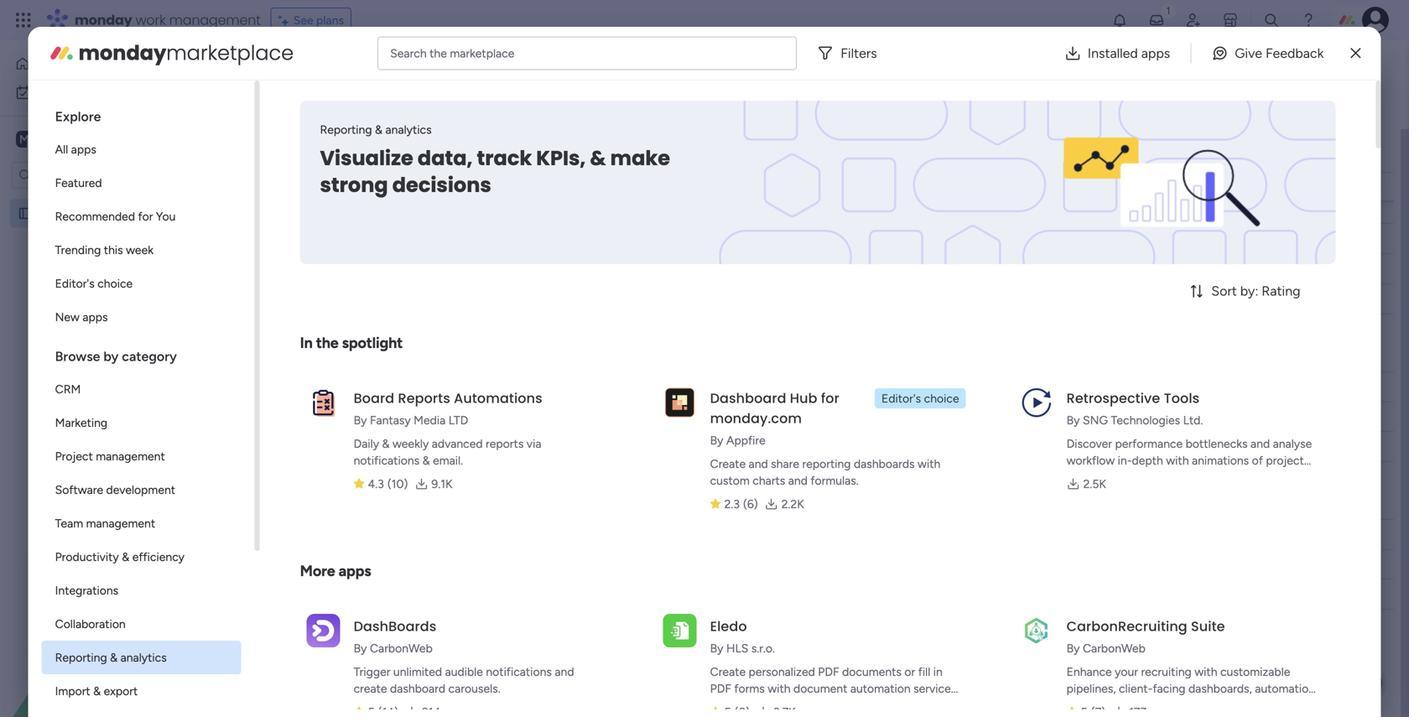 Task type: vqa. For each thing, say whether or not it's contained in the screenshot.
Filters dropdown button
yes



Task type: describe. For each thing, give the bounding box(es) containing it.
daily
[[354, 437, 379, 451]]

& left email. in the left of the page
[[422, 453, 430, 468]]

monday for monday marketplace
[[79, 39, 166, 67]]

app logo image for board reports automations
[[307, 386, 340, 419]]

by inside retrospective tools by sng technologies ltd.
[[1067, 413, 1080, 427]]

installed apps button
[[1051, 36, 1184, 70]]

carousels.
[[448, 681, 500, 696]]

everything
[[878, 698, 934, 713]]

editor's choice inside option
[[55, 276, 133, 291]]

Search in workspace field
[[35, 166, 140, 185]]

new for new task
[[261, 104, 285, 119]]

by inside board reports automations by fantasy media ltd
[[354, 413, 367, 427]]

choice inside option
[[97, 276, 133, 291]]

list box containing explore
[[42, 94, 241, 717]]

search the marketplace
[[390, 46, 515, 60]]

retrospective tools by sng technologies ltd.
[[1067, 389, 1203, 427]]

search
[[390, 46, 427, 60]]

fill
[[918, 665, 930, 679]]

2.3
[[724, 497, 740, 511]]

template,
[[825, 698, 875, 713]]

2.5k
[[1083, 477, 1106, 491]]

ltd.
[[1183, 413, 1203, 427]]

trending this week option
[[42, 233, 241, 267]]

1 due date field from the top
[[758, 177, 814, 196]]

project management inside field
[[259, 55, 465, 83]]

board
[[354, 389, 394, 408]]

sort
[[1211, 283, 1237, 299]]

carbonrecruiting suite by carbonweb
[[1067, 617, 1225, 655]]

efficiency
[[132, 550, 184, 564]]

spotlight
[[342, 334, 403, 352]]

& left efficiency
[[122, 550, 129, 564]]

more.
[[1077, 698, 1107, 713]]

1 image
[[1161, 1, 1176, 20]]

reports
[[398, 389, 450, 408]]

in the spotlight
[[300, 334, 403, 352]]

recommended
[[55, 209, 135, 224]]

ltd
[[448, 413, 468, 427]]

category
[[122, 349, 177, 364]]

/
[[1322, 60, 1327, 74]]

invite / 1
[[1290, 60, 1334, 74]]

service
[[914, 681, 951, 696]]

depth
[[1132, 453, 1163, 468]]

animations
[[1192, 453, 1249, 468]]

1 vertical spatial pdf
[[710, 681, 731, 696]]

automatic.
[[721, 715, 777, 717]]

all
[[55, 142, 68, 156]]

new apps option
[[42, 300, 241, 334]]

new for new apps
[[55, 310, 80, 324]]

reporting for reporting & analytics visualize data, track kpis, & make strong decisions
[[320, 122, 372, 137]]

task for completed
[[399, 380, 422, 394]]

management for project management
[[96, 449, 165, 463]]

technologies
[[1111, 413, 1180, 427]]

sort by: rating
[[1211, 283, 1301, 299]]

in
[[933, 665, 943, 679]]

workspace selection element
[[16, 129, 140, 151]]

project inside project management field
[[259, 55, 326, 83]]

retrospective
[[1067, 389, 1160, 408]]

monday for monday work management
[[75, 10, 132, 29]]

audible
[[445, 665, 483, 679]]

8
[[794, 202, 800, 215]]

board reports automations by fantasy media ltd
[[354, 389, 542, 427]]

(6)
[[743, 497, 758, 511]]

customizable
[[1220, 665, 1290, 679]]

explore
[[55, 109, 101, 125]]

2.2k
[[781, 497, 804, 511]]

suite
[[1191, 617, 1225, 636]]

dashboards
[[354, 617, 436, 636]]

installed
[[1088, 45, 1138, 61]]

0 vertical spatial pdf
[[818, 665, 839, 679]]

create
[[354, 681, 387, 696]]

give
[[1235, 45, 1262, 61]]

(10)
[[387, 477, 408, 491]]

main table
[[513, 60, 568, 74]]

recruiting
[[1141, 665, 1192, 679]]

with inside create personalized pdf documents or fill in pdf forms with document automation service eledo. just build your template, everything else is automatic.
[[768, 681, 791, 696]]

notifications inside daily & weekly advanced reports via notifications & email.
[[354, 453, 420, 468]]

the for search
[[430, 46, 447, 60]]

invite
[[1290, 60, 1319, 74]]

Project Management field
[[255, 55, 469, 83]]

enhance
[[1067, 665, 1112, 679]]

invite members image
[[1185, 12, 1202, 29]]

app logo image for carbonrecruiting suite
[[1020, 614, 1053, 647]]

task
[[288, 104, 310, 119]]

public board image
[[18, 205, 34, 221]]

& inside option
[[93, 684, 101, 698]]

the for in
[[316, 334, 339, 352]]

mar for mar 8
[[772, 202, 791, 215]]

carbonweb inside "carbonrecruiting suite by carbonweb"
[[1083, 641, 1146, 655]]

home link
[[10, 50, 204, 77]]

dashboard hub for monday.com
[[710, 389, 839, 428]]

data,
[[418, 144, 473, 172]]

productivity & efficiency option
[[42, 540, 241, 574]]

filters
[[841, 45, 877, 61]]

reporting for reporting & analytics
[[55, 650, 107, 665]]

add
[[287, 646, 308, 661]]

for inside dashboard hub for monday.com
[[821, 389, 839, 408]]

explore heading
[[42, 94, 241, 133]]

date for first due date field from the bottom
[[786, 380, 810, 394]]

you
[[156, 209, 176, 224]]

project management
[[55, 449, 165, 463]]

dashboards,
[[1189, 681, 1252, 696]]

custom
[[710, 473, 750, 488]]

workspace image
[[16, 130, 33, 148]]

appfire
[[726, 433, 766, 447]]

filters button
[[810, 36, 891, 70]]

unlimited
[[393, 665, 442, 679]]

featured
[[55, 176, 102, 190]]

reporting & analytics option
[[42, 641, 241, 674]]

column information image
[[822, 380, 835, 394]]

management for team management
[[86, 516, 155, 531]]

integrations
[[55, 583, 118, 598]]

home
[[37, 57, 69, 71]]

Search field
[[373, 100, 424, 123]]

your inside "enhance your recruiting with customizable pipelines, client-facing dashboards, automation & more."
[[1115, 665, 1138, 679]]

this
[[104, 243, 123, 257]]

main workspace
[[39, 131, 138, 147]]

collaboration
[[55, 617, 126, 631]]

dashboard
[[710, 389, 786, 408]]

new task
[[261, 104, 310, 119]]

apps for new apps
[[82, 310, 108, 324]]

update feed image
[[1148, 12, 1165, 29]]

& up export
[[110, 650, 118, 665]]

bottlenecks
[[1186, 437, 1248, 451]]

& right daily
[[382, 437, 390, 451]]

2 due date field from the top
[[758, 378, 814, 396]]

Status field
[[651, 378, 693, 396]]

dashboards
[[854, 457, 915, 471]]

mar for mar 9
[[773, 232, 791, 245]]

recommended for you
[[55, 209, 176, 224]]

with inside "enhance your recruiting with customizable pipelines, client-facing dashboards, automation & more."
[[1195, 665, 1217, 679]]

project management option
[[42, 440, 241, 473]]

status
[[655, 380, 689, 394]]

create for dashboards
[[710, 665, 746, 679]]

automations
[[454, 389, 542, 408]]

1 horizontal spatial marketplace
[[450, 46, 515, 60]]

0 vertical spatial management
[[169, 10, 261, 29]]

import & export
[[55, 684, 138, 698]]

give feedback
[[1235, 45, 1324, 61]]

dapulse x slim image
[[1351, 43, 1361, 63]]

table
[[541, 60, 568, 74]]

software development option
[[42, 473, 241, 507]]

management inside "list box"
[[80, 206, 149, 221]]

facing
[[1153, 681, 1186, 696]]

recommended for you option
[[42, 200, 241, 233]]

m
[[19, 132, 29, 146]]

app logo image for dashboards
[[307, 614, 340, 647]]

in
[[300, 334, 313, 352]]



Task type: locate. For each thing, give the bounding box(es) containing it.
by left the hls
[[710, 641, 723, 655]]

automation inside create personalized pdf documents or fill in pdf forms with document automation service eledo. just build your template, everything else is automatic.
[[850, 681, 911, 696]]

1 vertical spatial create
[[710, 665, 746, 679]]

marketplace down monday work management
[[166, 39, 294, 67]]

with up statistics.
[[1166, 453, 1189, 468]]

1 vertical spatial due date field
[[758, 378, 814, 396]]

0 vertical spatial task
[[399, 180, 422, 194]]

0 horizontal spatial your
[[799, 698, 822, 713]]

eledo
[[710, 617, 747, 636]]

2 carbonweb from the left
[[1083, 641, 1146, 655]]

by up daily
[[354, 413, 367, 427]]

mar left 9
[[773, 232, 791, 245]]

0 horizontal spatial new
[[55, 310, 80, 324]]

else
[[937, 698, 958, 713]]

project management inside "list box"
[[39, 206, 149, 221]]

0 vertical spatial main
[[513, 60, 538, 74]]

1 horizontal spatial main
[[513, 60, 538, 74]]

1 vertical spatial notifications
[[486, 665, 552, 679]]

with inside discover performance bottlenecks and analyse workflow in-depth with animations of project history, charts and statistics.
[[1166, 453, 1189, 468]]

by up enhance
[[1067, 641, 1080, 655]]

trending
[[55, 243, 101, 257]]

pdf up eledo.
[[710, 681, 731, 696]]

0 vertical spatial editor's choice
[[55, 276, 133, 291]]

all apps option
[[42, 133, 241, 166]]

create inside create and share reporting dashboards with custom charts and formulas.
[[710, 457, 746, 471]]

editor's down trending
[[55, 276, 95, 291]]

2 automation from the left
[[1255, 681, 1315, 696]]

notifications up carousels.
[[486, 665, 552, 679]]

plans
[[316, 13, 344, 27]]

just
[[745, 698, 768, 713]]

create inside create personalized pdf documents or fill in pdf forms with document automation service eledo. just build your template, everything else is automatic.
[[710, 665, 746, 679]]

apps right more
[[339, 562, 371, 580]]

for left you
[[138, 209, 153, 224]]

apps
[[1141, 45, 1170, 61], [71, 142, 96, 156], [82, 310, 108, 324], [339, 562, 371, 580]]

help image
[[1300, 12, 1317, 29]]

1 vertical spatial task
[[399, 380, 422, 394]]

editor's up dashboards
[[882, 391, 921, 406]]

new inside new task button
[[261, 104, 285, 119]]

1 automation from the left
[[850, 681, 911, 696]]

0 vertical spatial due date
[[763, 179, 810, 194]]

notifications image
[[1111, 12, 1128, 29]]

management up the this on the top left of page
[[80, 206, 149, 221]]

crm
[[55, 382, 81, 396]]

0 horizontal spatial the
[[316, 334, 339, 352]]

due for second due date field from the bottom of the page
[[763, 179, 784, 194]]

notifications inside trigger unlimited audible notifications and create dashboard carousels.
[[486, 665, 552, 679]]

see
[[293, 13, 313, 27]]

project inside project management "list box"
[[39, 206, 77, 221]]

notifications up 4.3 (10)
[[354, 453, 420, 468]]

0 horizontal spatial notifications
[[354, 453, 420, 468]]

2.3 (6)
[[724, 497, 758, 511]]

by inside 'eledo by hls s.r.o.'
[[710, 641, 723, 655]]

1 horizontal spatial the
[[430, 46, 447, 60]]

1 horizontal spatial pdf
[[818, 665, 839, 679]]

automation
[[850, 681, 911, 696], [1255, 681, 1315, 696]]

list box
[[42, 94, 241, 717]]

with right dashboards
[[918, 457, 941, 471]]

2 task from the top
[[399, 380, 422, 394]]

workspace
[[71, 131, 138, 147]]

1 vertical spatial editor's
[[882, 391, 921, 406]]

automation down documents
[[850, 681, 911, 696]]

task down data,
[[399, 180, 422, 194]]

& left more.
[[1067, 698, 1074, 713]]

1 task from the top
[[399, 180, 422, 194]]

weekly
[[393, 437, 429, 451]]

your down document
[[799, 698, 822, 713]]

project right public board image
[[39, 206, 77, 221]]

0 horizontal spatial reporting
[[55, 650, 107, 665]]

the right search
[[430, 46, 447, 60]]

group
[[336, 646, 367, 661]]

marketplace left table
[[450, 46, 515, 60]]

carbonrecruiting
[[1067, 617, 1187, 636]]

mar
[[772, 202, 791, 215], [773, 232, 791, 245]]

enhance your recruiting with customizable pipelines, client-facing dashboards, automation & more.
[[1067, 665, 1315, 713]]

apps up by
[[82, 310, 108, 324]]

1 vertical spatial mar
[[773, 232, 791, 245]]

automation inside "enhance your recruiting with customizable pipelines, client-facing dashboards, automation & more."
[[1255, 681, 1315, 696]]

rating
[[1262, 283, 1301, 299]]

1 horizontal spatial analytics
[[385, 122, 432, 137]]

0 vertical spatial management
[[331, 55, 465, 83]]

trigger unlimited audible notifications and create dashboard carousels.
[[354, 665, 574, 696]]

discover
[[1067, 437, 1112, 451]]

software development
[[55, 483, 175, 497]]

for
[[138, 209, 153, 224], [821, 389, 839, 408]]

2 create from the top
[[710, 665, 746, 679]]

lottie animation image
[[0, 548, 214, 717]]

Due date field
[[758, 177, 814, 196], [758, 378, 814, 396]]

new inside new apps option
[[55, 310, 80, 324]]

task for to-do
[[399, 180, 422, 194]]

task right board
[[399, 380, 422, 394]]

apps inside button
[[1141, 45, 1170, 61]]

0 vertical spatial date
[[786, 179, 810, 194]]

monday up home option
[[75, 10, 132, 29]]

monday work management
[[75, 10, 261, 29]]

by inside dashboards by carbonweb
[[354, 641, 367, 655]]

& up visualize
[[375, 122, 383, 137]]

Completed field
[[284, 344, 379, 366]]

crm option
[[42, 372, 241, 406]]

editor's choice down trending this week
[[55, 276, 133, 291]]

media
[[414, 413, 446, 427]]

1 vertical spatial management
[[96, 449, 165, 463]]

project management down featured
[[39, 206, 149, 221]]

apps for more apps
[[339, 562, 371, 580]]

main for main table
[[513, 60, 538, 74]]

analytics up data,
[[385, 122, 432, 137]]

project management up search field
[[259, 55, 465, 83]]

app logo image for eledo
[[663, 614, 697, 647]]

new up "browse"
[[55, 310, 80, 324]]

1 vertical spatial monday
[[79, 39, 166, 67]]

management
[[331, 55, 465, 83], [80, 206, 149, 221]]

0 vertical spatial for
[[138, 209, 153, 224]]

s.r.o.
[[751, 641, 775, 655]]

apps down update feed icon
[[1141, 45, 1170, 61]]

& left export
[[93, 684, 101, 698]]

monday marketplace image
[[1222, 12, 1239, 29]]

featured option
[[42, 166, 241, 200]]

editor's
[[55, 276, 95, 291], [882, 391, 921, 406]]

0 horizontal spatial project management
[[39, 206, 149, 221]]

browse by category heading
[[42, 334, 241, 372]]

1 due from the top
[[763, 179, 784, 194]]

1 create from the top
[[710, 457, 746, 471]]

main for main workspace
[[39, 131, 68, 147]]

1 vertical spatial management
[[80, 206, 149, 221]]

collaboration option
[[42, 607, 241, 641]]

0 vertical spatial your
[[1115, 665, 1138, 679]]

by left sng
[[1067, 413, 1080, 427]]

app logo image
[[307, 386, 340, 419], [663, 386, 697, 419], [1020, 386, 1053, 419], [307, 614, 340, 647], [663, 614, 697, 647], [1020, 614, 1053, 647]]

carbonweb inside dashboards by carbonweb
[[370, 641, 433, 655]]

do
[[316, 144, 336, 166]]

with inside create and share reporting dashboards with custom charts and formulas.
[[918, 457, 941, 471]]

To-Do field
[[284, 144, 340, 166]]

apps for installed apps
[[1141, 45, 1170, 61]]

marketing option
[[42, 406, 241, 440]]

installed apps
[[1088, 45, 1170, 61]]

your inside create personalized pdf documents or fill in pdf forms with document automation service eledo. just build your template, everything else is automatic.
[[799, 698, 822, 713]]

new apps
[[55, 310, 108, 324]]

feedback
[[1266, 45, 1324, 61]]

create down the hls
[[710, 665, 746, 679]]

1 vertical spatial choice
[[924, 391, 959, 406]]

1 vertical spatial main
[[39, 131, 68, 147]]

track
[[477, 144, 532, 172]]

2 vertical spatial project
[[55, 449, 93, 463]]

due date field left column information icon
[[758, 378, 814, 396]]

for inside option
[[138, 209, 153, 224]]

select product image
[[15, 12, 32, 29]]

1 vertical spatial due
[[763, 380, 784, 394]]

main left table
[[513, 60, 538, 74]]

see plans
[[293, 13, 344, 27]]

new
[[311, 646, 333, 661]]

0 vertical spatial reporting
[[320, 122, 372, 137]]

0 horizontal spatial pdf
[[710, 681, 731, 696]]

0 horizontal spatial automation
[[850, 681, 911, 696]]

mar left 8
[[772, 202, 791, 215]]

due date field up mar 8
[[758, 177, 814, 196]]

reporting inside reporting & analytics visualize data, track kpis, & make strong decisions
[[320, 122, 372, 137]]

date left column information icon
[[786, 380, 810, 394]]

import & export option
[[42, 674, 241, 708]]

0 horizontal spatial main
[[39, 131, 68, 147]]

1 horizontal spatial notifications
[[486, 665, 552, 679]]

2 date from the top
[[786, 380, 810, 394]]

charts
[[1108, 470, 1141, 484], [753, 473, 785, 488]]

1 horizontal spatial carbonweb
[[1083, 641, 1146, 655]]

monday marketplace
[[79, 39, 294, 67]]

by
[[103, 349, 119, 364]]

create personalized pdf documents or fill in pdf forms with document automation service eledo. just build your template, everything else is automatic.
[[710, 665, 958, 717]]

0 horizontal spatial carbonweb
[[370, 641, 433, 655]]

software
[[55, 483, 103, 497]]

1 vertical spatial project
[[39, 206, 77, 221]]

1 vertical spatial your
[[799, 698, 822, 713]]

management up development
[[96, 449, 165, 463]]

0 horizontal spatial editor's choice
[[55, 276, 133, 291]]

with down personalized
[[768, 681, 791, 696]]

the right in
[[316, 334, 339, 352]]

project
[[259, 55, 326, 83], [39, 206, 77, 221], [55, 449, 93, 463]]

management inside field
[[331, 55, 465, 83]]

0 horizontal spatial management
[[80, 206, 149, 221]]

0 vertical spatial project
[[259, 55, 326, 83]]

option
[[0, 198, 214, 202]]

0 horizontal spatial analytics
[[120, 650, 167, 665]]

editor's choice up dashboards
[[882, 391, 959, 406]]

by left appfire
[[710, 433, 723, 447]]

analytics inside the reporting & analytics option
[[120, 650, 167, 665]]

main right workspace image
[[39, 131, 68, 147]]

editor's choice option
[[42, 267, 241, 300]]

&
[[375, 122, 383, 137], [590, 144, 606, 172], [382, 437, 390, 451], [422, 453, 430, 468], [122, 550, 129, 564], [110, 650, 118, 665], [93, 684, 101, 698], [1067, 698, 1074, 713]]

pdf up document
[[818, 665, 839, 679]]

1 horizontal spatial charts
[[1108, 470, 1141, 484]]

1 vertical spatial editor's choice
[[882, 391, 959, 406]]

hub
[[790, 389, 817, 408]]

browse by category
[[55, 349, 177, 364]]

monday marketplace image
[[48, 40, 75, 67]]

pipelines,
[[1067, 681, 1116, 696]]

more apps
[[300, 562, 371, 580]]

apps for all apps
[[71, 142, 96, 156]]

0 vertical spatial due date field
[[758, 177, 814, 196]]

0 horizontal spatial charts
[[753, 473, 785, 488]]

1 vertical spatial new
[[55, 310, 80, 324]]

1 horizontal spatial automation
[[1255, 681, 1315, 696]]

0 vertical spatial analytics
[[385, 122, 432, 137]]

new left task
[[261, 104, 285, 119]]

1 horizontal spatial project management
[[259, 55, 465, 83]]

1 vertical spatial for
[[821, 389, 839, 408]]

date for second due date field from the bottom of the page
[[786, 179, 810, 194]]

project inside project management option
[[55, 449, 93, 463]]

create up custom
[[710, 457, 746, 471]]

analytics for reporting & analytics
[[120, 650, 167, 665]]

carbonweb down dashboards
[[370, 641, 433, 655]]

forms
[[734, 681, 765, 696]]

0 vertical spatial project management
[[259, 55, 465, 83]]

2 due from the top
[[763, 380, 784, 394]]

1 due date from the top
[[763, 179, 810, 194]]

1 horizontal spatial choice
[[924, 391, 959, 406]]

charts inside create and share reporting dashboards with custom charts and formulas.
[[753, 473, 785, 488]]

by
[[354, 413, 367, 427], [1067, 413, 1080, 427], [710, 433, 723, 447], [354, 641, 367, 655], [710, 641, 723, 655], [1067, 641, 1080, 655]]

0 horizontal spatial for
[[138, 209, 153, 224]]

reporting up do
[[320, 122, 372, 137]]

due date up mar 8
[[763, 179, 810, 194]]

1 horizontal spatial editor's choice
[[882, 391, 959, 406]]

0 vertical spatial choice
[[97, 276, 133, 291]]

management up search field
[[331, 55, 465, 83]]

your up 'client-' on the right bottom of the page
[[1115, 665, 1138, 679]]

analyse
[[1273, 437, 1312, 451]]

main inside workspace selection element
[[39, 131, 68, 147]]

0 vertical spatial due
[[763, 179, 784, 194]]

project up task
[[259, 55, 326, 83]]

and inside trigger unlimited audible notifications and create dashboard carousels.
[[555, 665, 574, 679]]

column information image
[[705, 380, 719, 394]]

productivity & efficiency
[[55, 550, 184, 564]]

management up productivity & efficiency
[[86, 516, 155, 531]]

charts inside discover performance bottlenecks and analyse workflow in-depth with animations of project history, charts and statistics.
[[1108, 470, 1141, 484]]

banner logo image
[[1009, 101, 1316, 264]]

management up monday marketplace
[[169, 10, 261, 29]]

0 horizontal spatial choice
[[97, 276, 133, 291]]

charts down share
[[753, 473, 785, 488]]

apps inside option
[[71, 142, 96, 156]]

editor's inside option
[[55, 276, 95, 291]]

team
[[55, 516, 83, 531]]

carbonweb down carbonrecruiting
[[1083, 641, 1146, 655]]

analytics inside reporting & analytics visualize data, track kpis, & make strong decisions
[[385, 122, 432, 137]]

app logo image for retrospective tools
[[1020, 386, 1053, 419]]

1 horizontal spatial management
[[331, 55, 465, 83]]

1 horizontal spatial editor's
[[882, 391, 921, 406]]

project management list box
[[0, 196, 214, 454]]

integrations option
[[42, 574, 241, 607]]

1 vertical spatial reporting
[[55, 650, 107, 665]]

1 horizontal spatial your
[[1115, 665, 1138, 679]]

0 horizontal spatial editor's
[[55, 276, 95, 291]]

discover performance bottlenecks and analyse workflow in-depth with animations of project history, charts and statistics.
[[1067, 437, 1312, 484]]

main inside button
[[513, 60, 538, 74]]

productivity
[[55, 550, 119, 564]]

editor's choice
[[55, 276, 133, 291], [882, 391, 959, 406]]

0 vertical spatial mar
[[772, 202, 791, 215]]

date up 8
[[786, 179, 810, 194]]

to-do
[[289, 144, 336, 166]]

reporting up import
[[55, 650, 107, 665]]

tools
[[1164, 389, 1200, 408]]

carbonweb
[[370, 641, 433, 655], [1083, 641, 1146, 655]]

1 vertical spatial the
[[316, 334, 339, 352]]

lottie animation element
[[0, 548, 214, 717]]

by up trigger
[[354, 641, 367, 655]]

by inside "carbonrecruiting suite by carbonweb"
[[1067, 641, 1080, 655]]

1 vertical spatial analytics
[[120, 650, 167, 665]]

reporting inside option
[[55, 650, 107, 665]]

team management option
[[42, 507, 241, 540]]

due date left column information icon
[[763, 380, 810, 394]]

automation down "customizable"
[[1255, 681, 1315, 696]]

analytics for reporting & analytics visualize data, track kpis, & make strong decisions
[[385, 122, 432, 137]]

2 due date from the top
[[763, 380, 810, 394]]

apps right all
[[71, 142, 96, 156]]

1 horizontal spatial for
[[821, 389, 839, 408]]

charts down in-
[[1108, 470, 1141, 484]]

due for first due date field from the bottom
[[763, 380, 784, 394]]

hls
[[726, 641, 748, 655]]

analytics up import & export option
[[120, 650, 167, 665]]

kpis,
[[536, 144, 586, 172]]

1 date from the top
[[786, 179, 810, 194]]

1 horizontal spatial reporting
[[320, 122, 372, 137]]

1 vertical spatial date
[[786, 380, 810, 394]]

apps inside option
[[82, 310, 108, 324]]

9.1k
[[431, 477, 453, 491]]

daily & weekly advanced reports via notifications & email.
[[354, 437, 541, 468]]

import
[[55, 684, 90, 698]]

via
[[527, 437, 541, 451]]

new task button
[[254, 98, 317, 125]]

create for board reports automations
[[710, 457, 746, 471]]

choice
[[97, 276, 133, 291], [924, 391, 959, 406]]

1 carbonweb from the left
[[370, 641, 433, 655]]

2 vertical spatial management
[[86, 516, 155, 531]]

1 vertical spatial project management
[[39, 206, 149, 221]]

home option
[[10, 50, 204, 77]]

project up "software" on the left bottom of page
[[55, 449, 93, 463]]

0 vertical spatial create
[[710, 457, 746, 471]]

date
[[786, 179, 810, 194], [786, 380, 810, 394]]

1 vertical spatial due date
[[763, 380, 810, 394]]

for right hub
[[821, 389, 839, 408]]

due left hub
[[763, 380, 784, 394]]

strong
[[320, 171, 388, 199]]

0 horizontal spatial marketplace
[[166, 39, 294, 67]]

due up mar 8
[[763, 179, 784, 194]]

fantasy
[[370, 413, 411, 427]]

& right kpis,
[[590, 144, 606, 172]]

documents
[[842, 665, 902, 679]]

main table button
[[487, 54, 581, 81]]

0 vertical spatial editor's
[[55, 276, 95, 291]]

search everything image
[[1263, 12, 1280, 29]]

0 vertical spatial notifications
[[354, 453, 420, 468]]

sort by: rating button
[[1160, 278, 1336, 304]]

build
[[770, 698, 796, 713]]

1 horizontal spatial new
[[261, 104, 285, 119]]

0 vertical spatial new
[[261, 104, 285, 119]]

statistics.
[[1166, 470, 1216, 484]]

& inside "enhance your recruiting with customizable pipelines, client-facing dashboards, automation & more."
[[1067, 698, 1074, 713]]

add view image
[[591, 61, 598, 73]]

monday down the work
[[79, 39, 166, 67]]

0 vertical spatial monday
[[75, 10, 132, 29]]

advanced
[[432, 437, 483, 451]]

gary orlando image
[[1362, 7, 1389, 34]]

export
[[104, 684, 138, 698]]

with up dashboards,
[[1195, 665, 1217, 679]]

0 vertical spatial the
[[430, 46, 447, 60]]

by appfire
[[710, 433, 766, 447]]



